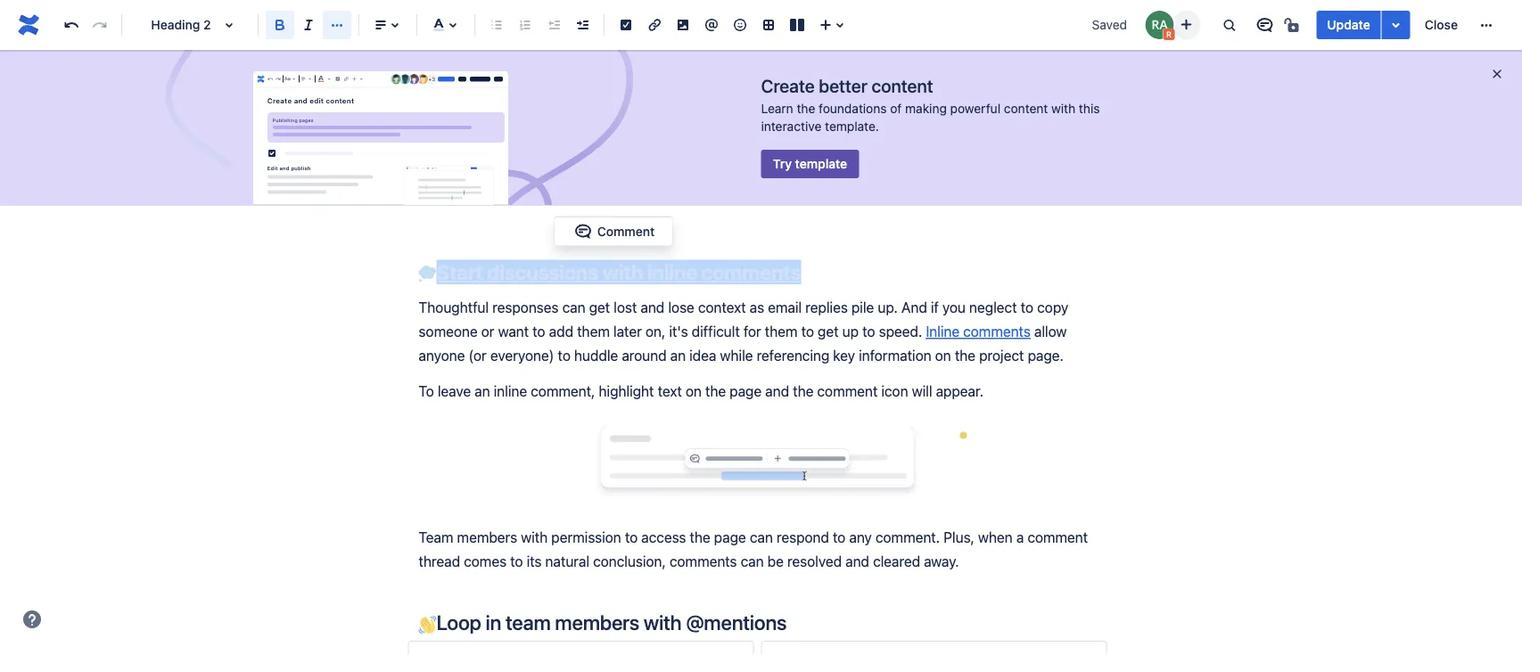 Task type: vqa. For each thing, say whether or not it's contained in the screenshot.
Mention ICON in the left of the page
yes



Task type: describe. For each thing, give the bounding box(es) containing it.
allow anyone (or everyone) to huddle around an idea while referencing key information on the project page.
[[419, 323, 1071, 364]]

numbered list ⌘⇧7 image
[[515, 14, 536, 36]]

on inside allow anyone (or everyone) to huddle around an idea while referencing key information on the project page.
[[935, 348, 951, 364]]

pages
[[299, 118, 313, 123]]

bullet list ⌘⇧8 image
[[486, 14, 507, 36]]

to right up at right
[[862, 323, 875, 340]]

comment.
[[876, 529, 940, 546]]

add
[[549, 323, 573, 340]]

team members with permission to access the page can respond to any comment. plus, when a comment thread comes to its natural conclusion, comments can be resolved and cleared away.
[[419, 529, 1092, 570]]

redo image
[[274, 72, 282, 86]]

comes
[[464, 553, 507, 570]]

allow
[[1034, 323, 1067, 340]]

table image
[[758, 14, 779, 36]]

dismiss image
[[1490, 67, 1504, 81]]

and inside thoughtful responses can get lost and lose context as email replies pile up. and if you neglect to copy someone or want to add them later on, it's difficult for them to get up to speed.
[[641, 299, 665, 316]]

to left add
[[533, 323, 545, 340]]

inline comments
[[926, 323, 1031, 340]]

with inside team members with permission to access the page can respond to any comment. plus, when a comment thread comes to its natural conclusion, comments can be resolved and cleared away.
[[521, 529, 548, 546]]

appear.
[[936, 383, 984, 400]]

making
[[905, 101, 947, 116]]

:wave: image
[[419, 616, 437, 634]]

text color image
[[316, 72, 326, 86]]

+3
[[428, 75, 435, 82]]

heading 2 button
[[129, 5, 251, 45]]

on,
[[646, 323, 665, 340]]

link image
[[644, 14, 665, 36]]

huddle
[[574, 348, 618, 364]]

later
[[613, 323, 642, 340]]

italic ⌘i image
[[298, 14, 319, 36]]

key
[[833, 348, 855, 364]]

you
[[942, 299, 966, 316]]

publish
[[291, 165, 311, 171]]

and down "referencing"
[[765, 383, 789, 400]]

to
[[419, 383, 434, 400]]

page.
[[1028, 348, 1064, 364]]

lost
[[614, 299, 637, 316]]

2
[[203, 17, 211, 32]]

0 vertical spatial comments
[[701, 260, 801, 284]]

inline
[[926, 323, 960, 340]]

powerful
[[950, 101, 1001, 116]]

cleared
[[873, 553, 920, 570]]

align left image
[[300, 72, 307, 86]]

comment inside team members with permission to access the page can respond to any comment. plus, when a comment thread comes to its natural conclusion, comments can be resolved and cleared away.
[[1028, 529, 1088, 546]]

0 vertical spatial page
[[730, 383, 762, 400]]

comment image
[[572, 221, 594, 242]]

link image
[[342, 72, 350, 86]]

inline for comments
[[647, 260, 697, 284]]

try template button
[[761, 150, 859, 178]]

or
[[481, 323, 494, 340]]

with down conclusion,
[[644, 611, 682, 635]]

learn
[[761, 101, 793, 116]]

0 horizontal spatial content
[[326, 97, 354, 105]]

:wave: image
[[419, 616, 437, 634]]

start discussions with inline comments
[[437, 260, 801, 284]]

foundations
[[819, 101, 887, 116]]

help image
[[21, 609, 43, 630]]

2 them from the left
[[765, 323, 798, 340]]

conclusion,
[[593, 553, 666, 570]]

everyone)
[[490, 348, 554, 364]]

idea
[[689, 348, 716, 364]]

close
[[1425, 17, 1458, 32]]

add image, video, or file image
[[672, 14, 694, 36]]

this
[[1079, 101, 1100, 116]]

lose
[[668, 299, 694, 316]]

and right edit
[[279, 165, 289, 171]]

chevron down image for text style image at the top of page
[[290, 72, 298, 86]]

want
[[498, 323, 529, 340]]

thoughtful
[[419, 299, 489, 316]]

project
[[979, 348, 1024, 364]]

can inside thoughtful responses can get lost and lose context as email replies pile up. and if you neglect to copy someone or want to add them later on, it's difficult for them to get up to speed.
[[562, 299, 585, 316]]

up.
[[878, 299, 898, 316]]

template
[[795, 156, 847, 171]]

as
[[750, 299, 764, 316]]

plus,
[[944, 529, 975, 546]]

icon
[[881, 383, 908, 400]]

email
[[768, 299, 802, 316]]

comment button
[[562, 221, 665, 242]]

mention image
[[701, 14, 722, 36]]

and
[[902, 299, 927, 316]]

its
[[527, 553, 542, 570]]

respond
[[777, 529, 829, 546]]

more image
[[1476, 14, 1497, 36]]

copy
[[1037, 299, 1068, 316]]

the down "referencing"
[[793, 383, 814, 400]]

undo ⌘z image
[[61, 14, 82, 36]]

speed.
[[879, 323, 922, 340]]

of
[[890, 101, 902, 116]]

the down idea
[[705, 383, 726, 400]]

try
[[773, 156, 792, 171]]

if
[[931, 299, 939, 316]]

heading 2
[[151, 17, 211, 32]]

chevron down image for text color image
[[326, 72, 333, 86]]

to inside allow anyone (or everyone) to huddle around an idea while referencing key information on the project page.
[[558, 348, 571, 364]]

anyone
[[419, 348, 465, 364]]

any
[[849, 529, 872, 546]]

and inside team members with permission to access the page can respond to any comment. plus, when a comment thread comes to its natural conclusion, comments can be resolved and cleared away.
[[845, 553, 869, 570]]

inline comments link
[[926, 323, 1031, 340]]

ruby anderson image
[[1145, 11, 1174, 39]]

try template
[[773, 156, 847, 171]]

create and edit content
[[267, 97, 354, 105]]

1 vertical spatial an
[[475, 383, 490, 400]]

plus image
[[351, 72, 359, 86]]

to up "referencing"
[[801, 323, 814, 340]]

find and replace image
[[1218, 14, 1240, 36]]

bold ⌘b image
[[269, 14, 291, 36]]

around
[[622, 348, 667, 364]]

template.
[[825, 119, 879, 134]]

0 horizontal spatial comment
[[817, 383, 878, 400]]

to left copy
[[1021, 299, 1034, 316]]

start
[[437, 260, 483, 284]]

chevron down image for plus icon
[[358, 72, 365, 86]]

away.
[[924, 553, 959, 570]]

information
[[859, 348, 931, 364]]

1 vertical spatial can
[[750, 529, 773, 546]]

an inside allow anyone (or everyone) to huddle around an idea while referencing key information on the project page.
[[670, 348, 686, 364]]

better
[[819, 75, 868, 96]]

1 horizontal spatial content
[[872, 75, 933, 96]]

update button
[[1316, 11, 1381, 39]]

with up lost
[[603, 260, 643, 284]]

undo image
[[267, 72, 274, 86]]

1 them from the left
[[577, 323, 610, 340]]

someone
[[419, 323, 478, 340]]



Task type: locate. For each thing, give the bounding box(es) containing it.
0 horizontal spatial an
[[475, 383, 490, 400]]

with up its
[[521, 529, 548, 546]]

on down inline
[[935, 348, 951, 364]]

loop
[[437, 611, 481, 635]]

0 vertical spatial an
[[670, 348, 686, 364]]

the down 'inline comments' link in the right of the page
[[955, 348, 976, 364]]

publishing
[[273, 118, 298, 123]]

them down the email
[[765, 323, 798, 340]]

1 horizontal spatial an
[[670, 348, 686, 364]]

emoji image
[[729, 14, 751, 36]]

0 vertical spatial create
[[761, 75, 815, 96]]

when
[[978, 529, 1013, 546]]

leave
[[438, 383, 471, 400]]

0 vertical spatial checkbox image
[[334, 72, 342, 86]]

edit
[[267, 165, 278, 171]]

pile
[[852, 299, 874, 316]]

invite to edit image
[[1176, 14, 1197, 35]]

to up conclusion,
[[625, 529, 638, 546]]

content up of
[[872, 75, 933, 96]]

comments
[[701, 260, 801, 284], [963, 323, 1031, 340], [670, 553, 737, 570]]

and up on,
[[641, 299, 665, 316]]

2 vertical spatial comments
[[670, 553, 737, 570]]

0 horizontal spatial chevron down image
[[290, 72, 298, 86]]

to leave an inline comment, highlight text on the page and the comment icon will appear.
[[419, 383, 984, 400]]

to left its
[[510, 553, 523, 570]]

checkbox image up edit
[[265, 146, 279, 160]]

the right access
[[690, 529, 710, 546]]

publishing pages
[[273, 118, 313, 123]]

1 vertical spatial create
[[267, 97, 292, 105]]

create up learn
[[761, 75, 815, 96]]

confluence image
[[14, 11, 43, 39], [14, 11, 43, 39]]

1 horizontal spatial checkbox image
[[334, 72, 342, 86]]

:thought_balloon: image
[[419, 265, 437, 283], [419, 265, 437, 283]]

2 chevron down image from the left
[[306, 72, 314, 86]]

can up be
[[750, 529, 773, 546]]

1 horizontal spatial members
[[555, 611, 639, 635]]

chevron down image right link image
[[358, 72, 365, 86]]

create for better
[[761, 75, 815, 96]]

1 vertical spatial checkbox image
[[265, 146, 279, 160]]

1 vertical spatial get
[[818, 323, 839, 340]]

content down link image
[[326, 97, 354, 105]]

inline for comment,
[[494, 383, 527, 400]]

0 vertical spatial can
[[562, 299, 585, 316]]

update
[[1327, 17, 1370, 32]]

get left up at right
[[818, 323, 839, 340]]

1 horizontal spatial chevron down image
[[358, 72, 365, 86]]

loop in team members with @mentions
[[437, 611, 787, 635]]

2 chevron down image from the left
[[358, 72, 365, 86]]

an right leave
[[475, 383, 490, 400]]

to down add
[[558, 348, 571, 364]]

chevron down image for align left image
[[306, 72, 314, 86]]

members down natural
[[555, 611, 639, 635]]

with left this
[[1051, 101, 1076, 116]]

confluence icon image
[[256, 74, 266, 84]]

and
[[294, 97, 307, 105], [279, 165, 289, 171], [641, 299, 665, 316], [765, 383, 789, 400], [845, 553, 869, 570]]

for
[[744, 323, 761, 340]]

1 horizontal spatial get
[[818, 323, 839, 340]]

difficult
[[692, 323, 740, 340]]

2 vertical spatial can
[[741, 553, 764, 570]]

team
[[419, 529, 453, 546]]

content right powerful
[[1004, 101, 1048, 116]]

referencing
[[757, 348, 829, 364]]

chevron down image left text color image
[[306, 72, 314, 86]]

0 horizontal spatial checkbox image
[[265, 146, 279, 160]]

get left lost
[[589, 299, 610, 316]]

1 vertical spatial comment
[[1028, 529, 1088, 546]]

comment
[[597, 224, 655, 239]]

1 horizontal spatial them
[[765, 323, 798, 340]]

checkbox image left link image
[[334, 72, 342, 86]]

the inside create better content learn the foundations of making powerful content with this interactive template.
[[797, 101, 815, 116]]

1 vertical spatial on
[[686, 383, 702, 400]]

1 chevron down image from the left
[[290, 72, 298, 86]]

team
[[506, 611, 551, 635]]

action item image
[[615, 14, 637, 36]]

outdent ⇧tab image
[[543, 14, 564, 36]]

redo ⌘⇧z image
[[89, 14, 111, 36]]

inline down everyone)
[[494, 383, 527, 400]]

permission
[[551, 529, 621, 546]]

can
[[562, 299, 585, 316], [750, 529, 773, 546], [741, 553, 764, 570]]

the up interactive
[[797, 101, 815, 116]]

checkbox image
[[334, 72, 342, 86], [265, 146, 279, 160]]

and down any
[[845, 553, 869, 570]]

0 horizontal spatial them
[[577, 323, 610, 340]]

neglect
[[969, 299, 1017, 316]]

natural
[[545, 553, 589, 570]]

and left edit
[[294, 97, 307, 105]]

1 horizontal spatial on
[[935, 348, 951, 364]]

heading
[[151, 17, 200, 32]]

0 vertical spatial get
[[589, 299, 610, 316]]

comment down key
[[817, 383, 878, 400]]

indent tab image
[[572, 14, 593, 36]]

no restrictions image
[[1283, 14, 1304, 36]]

create up publishing
[[267, 97, 292, 105]]

adjust update settings image
[[1386, 14, 1407, 36]]

up
[[842, 323, 859, 340]]

create
[[761, 75, 815, 96], [267, 97, 292, 105]]

chevron down image left align left image
[[290, 72, 298, 86]]

create inside create better content learn the foundations of making powerful content with this interactive template.
[[761, 75, 815, 96]]

2 horizontal spatial content
[[1004, 101, 1048, 116]]

1 horizontal spatial comment
[[1028, 529, 1088, 546]]

0 horizontal spatial chevron down image
[[326, 72, 333, 86]]

the inside team members with permission to access the page can respond to any comment. plus, when a comment thread comes to its natural conclusion, comments can be resolved and cleared away.
[[690, 529, 710, 546]]

saved
[[1092, 17, 1127, 32]]

create for and
[[267, 97, 292, 105]]

will
[[912, 383, 932, 400]]

1 vertical spatial page
[[714, 529, 746, 546]]

the inside allow anyone (or everyone) to huddle around an idea while referencing key information on the project page.
[[955, 348, 976, 364]]

thread
[[419, 553, 460, 570]]

inline up the lose at the left top of page
[[647, 260, 697, 284]]

while
[[720, 348, 753, 364]]

members up 'comes'
[[457, 529, 517, 546]]

0 vertical spatial inline
[[647, 260, 697, 284]]

an
[[670, 348, 686, 364], [475, 383, 490, 400]]

@mentions
[[686, 611, 787, 635]]

edit
[[310, 97, 324, 105]]

replies
[[805, 299, 848, 316]]

create better content learn the foundations of making powerful content with this interactive template.
[[761, 75, 1100, 134]]

align left image
[[370, 14, 391, 36]]

to left any
[[833, 529, 846, 546]]

discussions
[[487, 260, 598, 284]]

0 horizontal spatial members
[[457, 529, 517, 546]]

comments up as
[[701, 260, 801, 284]]

1 chevron down image from the left
[[326, 72, 333, 86]]

1 vertical spatial members
[[555, 611, 639, 635]]

can left be
[[741, 553, 764, 570]]

(or
[[469, 348, 487, 364]]

1 horizontal spatial chevron down image
[[306, 72, 314, 86]]

interactive
[[761, 119, 822, 134]]

responses
[[492, 299, 559, 316]]

comment right a
[[1028, 529, 1088, 546]]

1 vertical spatial inline
[[494, 383, 527, 400]]

0 horizontal spatial on
[[686, 383, 702, 400]]

inline
[[647, 260, 697, 284], [494, 383, 527, 400]]

resolved
[[787, 553, 842, 570]]

them up huddle
[[577, 323, 610, 340]]

chevron down image left link image
[[326, 72, 333, 86]]

chevron down image
[[326, 72, 333, 86], [358, 72, 365, 86]]

a
[[1016, 529, 1024, 546]]

in
[[486, 611, 501, 635]]

comment
[[817, 383, 878, 400], [1028, 529, 1088, 546]]

comments down "neglect"
[[963, 323, 1031, 340]]

text style image
[[284, 72, 291, 86]]

on right text
[[686, 383, 702, 400]]

comments down access
[[670, 553, 737, 570]]

members
[[457, 529, 517, 546], [555, 611, 639, 635]]

layouts image
[[787, 14, 808, 36]]

comments inside team members with permission to access the page can respond to any comment. plus, when a comment thread comes to its natural conclusion, comments can be resolved and cleared away.
[[670, 553, 737, 570]]

comment icon image
[[1254, 14, 1275, 36]]

highlight
[[599, 383, 654, 400]]

0 horizontal spatial inline
[[494, 383, 527, 400]]

chevron down image
[[290, 72, 298, 86], [306, 72, 314, 86]]

context
[[698, 299, 746, 316]]

can up add
[[562, 299, 585, 316]]

edit and publish
[[267, 165, 311, 171]]

1 vertical spatial comments
[[963, 323, 1031, 340]]

page inside team members with permission to access the page can respond to any comment. plus, when a comment thread comes to its natural conclusion, comments can be resolved and cleared away.
[[714, 529, 746, 546]]

0 vertical spatial on
[[935, 348, 951, 364]]

comment,
[[531, 383, 595, 400]]

0 vertical spatial members
[[457, 529, 517, 546]]

access
[[641, 529, 686, 546]]

text
[[658, 383, 682, 400]]

page
[[730, 383, 762, 400], [714, 529, 746, 546]]

the
[[797, 101, 815, 116], [955, 348, 976, 364], [705, 383, 726, 400], [793, 383, 814, 400], [690, 529, 710, 546]]

1 horizontal spatial create
[[761, 75, 815, 96]]

be
[[767, 553, 784, 570]]

0 horizontal spatial create
[[267, 97, 292, 105]]

0 horizontal spatial get
[[589, 299, 610, 316]]

page right access
[[714, 529, 746, 546]]

0 vertical spatial comment
[[817, 383, 878, 400]]

page down while
[[730, 383, 762, 400]]

get
[[589, 299, 610, 316], [818, 323, 839, 340]]

close button
[[1414, 11, 1469, 39]]

members inside team members with permission to access the page can respond to any comment. plus, when a comment thread comes to its natural conclusion, comments can be resolved and cleared away.
[[457, 529, 517, 546]]

an down it's on the left of the page
[[670, 348, 686, 364]]

more formatting image
[[326, 14, 348, 36]]

1 horizontal spatial inline
[[647, 260, 697, 284]]

with inside create better content learn the foundations of making powerful content with this interactive template.
[[1051, 101, 1076, 116]]



